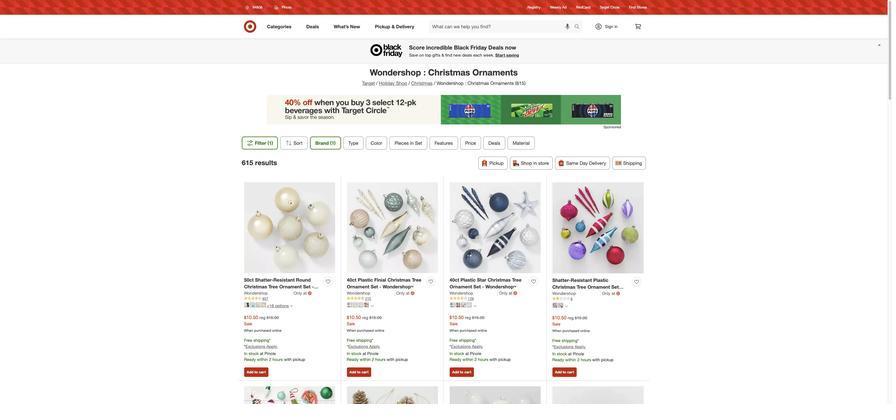 Task type: describe. For each thing, give the bounding box(es) containing it.
215 link
[[347, 296, 438, 302]]

shipping for 40ct plastic finial christmas tree ornament set - wondershop™
[[356, 338, 372, 343]]

free for 50ct shatter-resistant round christmas tree ornament set - wondershop™
[[244, 338, 252, 343]]

registry link
[[527, 5, 541, 10]]

deals button
[[483, 137, 505, 150]]

plastic inside shatter-resistant plastic christmas tree ornament set 40pc - wondershop™
[[593, 278, 609, 284]]

add for 40ct plastic star christmas tree ornament set - wondershop™
[[452, 370, 459, 375]]

ready for 50ct shatter-resistant round christmas tree ornament set - wondershop™
[[244, 357, 256, 362]]

sort button
[[280, 137, 308, 150]]

hours for 40ct plastic finial christmas tree ornament set - wondershop™
[[375, 357, 386, 362]]

in for 40ct plastic finial christmas tree ornament set - wondershop™
[[347, 352, 350, 357]]

$15.00 for resistant
[[267, 315, 279, 320]]

wondershop link for plastic
[[552, 291, 601, 297]]

hours for shatter-resistant plastic christmas tree ornament set 40pc - wondershop™
[[581, 358, 591, 363]]

free for 40ct plastic star christmas tree ornament set - wondershop™
[[450, 338, 458, 343]]

pickup & delivery link
[[370, 20, 422, 33]]

what's new link
[[329, 20, 368, 33]]

color button
[[366, 137, 387, 150]]

¬ for 50ct shatter-resistant round christmas tree ornament set - wondershop™
[[308, 290, 312, 296]]

- inside the 50ct shatter-resistant round christmas tree ornament set - wondershop™
[[312, 284, 314, 290]]

weekly ad link
[[550, 5, 567, 10]]

wondershop for shatter-resistant plastic christmas tree ornament set 40pc - wondershop™
[[552, 291, 576, 296]]

score incredible black friday deals now save on top gifts & find new deals each week. start saving
[[409, 44, 519, 58]]

shatter- inside the 50ct shatter-resistant round christmas tree ornament set - wondershop™
[[255, 277, 273, 283]]

100ct christmas ornament hook dark green - wondershop™ image
[[552, 387, 644, 405]]

christmas inside 40ct plastic star christmas tree ornament set - wondershop™
[[488, 277, 511, 283]]

shop inside wondershop : christmas ornaments target / holiday shop / christmas / wondershop : christmas ornaments (615)
[[396, 80, 407, 86]]

cart for 40ct plastic finial christmas tree ornament set - wondershop™
[[362, 370, 369, 375]]

94806
[[253, 5, 262, 9]]

stock for 50ct shatter-resistant round christmas tree ornament set - wondershop™
[[249, 352, 259, 357]]

+16
[[267, 304, 274, 309]]

deals link
[[301, 20, 326, 33]]

ornament for 40ct plastic star christmas tree ornament set - wondershop™
[[450, 284, 472, 290]]

set for 40ct plastic star christmas tree ornament set - wondershop™
[[473, 284, 481, 290]]

to for 40ct plastic star christmas tree ornament set - wondershop™
[[460, 370, 463, 375]]

in for pieces
[[410, 140, 414, 146]]

shipping for 40ct plastic star christmas tree ornament set - wondershop™
[[459, 338, 475, 343]]

find stores
[[629, 5, 647, 10]]

search
[[572, 24, 586, 30]]

50ct
[[244, 277, 254, 283]]

same day delivery
[[566, 160, 606, 166]]

shipping
[[623, 160, 642, 166]]

pinole button
[[271, 2, 295, 13]]

50ct shatter-resistant round christmas tree ornament set - wondershop™
[[244, 277, 314, 297]]

615 results
[[242, 158, 277, 167]]

christmas inside 40ct plastic finial christmas tree ornament set - wondershop™
[[388, 277, 411, 283]]

champagne image
[[261, 303, 266, 308]]

pieces in set button
[[390, 137, 427, 150]]

within for shatter-resistant plastic christmas tree ornament set 40pc - wondershop™
[[565, 358, 576, 363]]

circle
[[610, 5, 620, 10]]

gifts
[[432, 53, 440, 58]]

saving
[[506, 53, 519, 58]]

tree inside the 50ct shatter-resistant round christmas tree ornament set - wondershop™
[[268, 284, 278, 290]]

wondershop™ inside the 50ct shatter-resistant round christmas tree ornament set - wondershop™
[[244, 291, 275, 297]]

sign in
[[605, 24, 618, 29]]

40ct plastic star christmas tree ornament set - wondershop™ link
[[450, 277, 527, 291]]

free for 40ct plastic finial christmas tree ornament set - wondershop™
[[347, 338, 355, 343]]

2 / from the left
[[408, 80, 410, 86]]

red/white/black/silver image
[[461, 303, 466, 308]]

only at ¬ for 40ct plastic finial christmas tree ornament set - wondershop™
[[396, 290, 415, 296]]

to for shatter-resistant plastic christmas tree ornament set 40pc - wondershop™
[[563, 370, 566, 375]]

all colors image for shatter-resistant plastic christmas tree ornament set 40pc - wondershop™
[[565, 305, 568, 308]]

online for resistant
[[272, 329, 282, 333]]

what's
[[334, 24, 349, 29]]

857
[[262, 297, 268, 301]]

what's new
[[334, 24, 360, 29]]

wondershop™ inside 40ct plastic finial christmas tree ornament set - wondershop™
[[383, 284, 414, 290]]

wondershop link for resistant
[[244, 291, 292, 296]]

wondershop™ inside shatter-resistant plastic christmas tree ornament set 40pc - wondershop™
[[568, 291, 599, 297]]

¬ for 40ct plastic finial christmas tree ornament set - wondershop™
[[411, 290, 415, 296]]

94806 button
[[242, 2, 269, 13]]

target circle link
[[600, 5, 620, 10]]

2 for shatter-resistant plastic christmas tree ornament set 40pc - wondershop™
[[577, 358, 580, 363]]

with for 40ct plastic finial christmas tree ornament set - wondershop™
[[387, 357, 394, 362]]

christmas link
[[411, 80, 433, 86]]

in for shatter-resistant plastic christmas tree ornament set 40pc - wondershop™
[[552, 352, 556, 357]]

weekly ad
[[550, 5, 567, 10]]

hours for 50ct shatter-resistant round christmas tree ornament set - wondershop™
[[272, 357, 283, 362]]

40ct plastic finial christmas tree ornament set - wondershop™
[[347, 277, 421, 290]]

ready for 40ct plastic finial christmas tree ornament set - wondershop™
[[347, 357, 359, 362]]

2 for 40ct plastic finial christmas tree ornament set - wondershop™
[[372, 357, 374, 362]]

sale for shatter-resistant plastic christmas tree ornament set 40pc - wondershop™
[[552, 322, 560, 327]]

apply. for 40ct plastic finial christmas tree ornament set - wondershop™
[[369, 344, 380, 349]]

all colors image for 40ct plastic finial christmas tree ornament set - wondershop™
[[371, 305, 373, 308]]

shatter-resistant plastic christmas tree ornament set 40pc - wondershop™
[[552, 278, 619, 297]]

filter
[[255, 140, 266, 146]]

2 for 50ct shatter-resistant round christmas tree ornament set - wondershop™
[[269, 357, 271, 362]]

set inside button
[[415, 140, 422, 146]]

filter (1) button
[[242, 137, 278, 150]]

add to cart for 50ct shatter-resistant round christmas tree ornament set - wondershop™
[[247, 370, 266, 375]]

all colors + 16 more colors image
[[290, 305, 293, 308]]

+16 options button
[[242, 301, 295, 311]]

pink/champagne image
[[358, 303, 363, 308]]

2 for 40ct plastic star christmas tree ornament set - wondershop™
[[475, 357, 477, 362]]

sort
[[293, 140, 302, 146]]

1 / from the left
[[376, 80, 378, 86]]

purchased for 40ct plastic star christmas tree ornament set - wondershop™
[[460, 329, 477, 333]]

6 link
[[552, 297, 644, 302]]

price
[[465, 140, 476, 146]]

exclusions apply. link for 40ct plastic finial christmas tree ornament set - wondershop™
[[348, 344, 380, 349]]

brand (1)
[[315, 140, 336, 146]]

friday
[[471, 44, 487, 51]]

40ct for 40ct plastic finial christmas tree ornament set - wondershop™
[[347, 277, 356, 283]]

pickup for pickup & delivery
[[375, 24, 390, 29]]

40pc
[[552, 291, 563, 297]]

reg for 40ct plastic star christmas tree ornament set - wondershop™
[[465, 315, 471, 320]]

resistant inside shatter-resistant plastic christmas tree ornament set 40pc - wondershop™
[[571, 278, 592, 284]]

1 vertical spatial ornaments
[[490, 80, 514, 86]]

with for shatter-resistant plastic christmas tree ornament set 40pc - wondershop™
[[592, 358, 600, 363]]

6
[[571, 297, 573, 301]]

shatter- inside shatter-resistant plastic christmas tree ornament set 40pc - wondershop™
[[552, 278, 571, 284]]

$10.50 reg $15.00 sale when purchased online for 40ct plastic star christmas tree ornament set - wondershop™
[[450, 315, 487, 333]]

results
[[255, 158, 277, 167]]

1 vertical spatial :
[[465, 80, 466, 86]]

candy champagne image
[[353, 303, 357, 308]]

pieces
[[395, 140, 409, 146]]

wondershop for 40ct plastic star christmas tree ornament set - wondershop™
[[450, 291, 473, 296]]

40ct plastic finial christmas tree ornament set - wondershop™ link
[[347, 277, 424, 291]]

silver image
[[467, 303, 471, 308]]

find
[[445, 53, 452, 58]]

hours for 40ct plastic star christmas tree ornament set - wondershop™
[[478, 357, 488, 362]]

only at ¬ for 50ct shatter-resistant round christmas tree ornament set - wondershop™
[[294, 290, 312, 296]]

holiday
[[379, 80, 395, 86]]

3 / from the left
[[434, 80, 435, 86]]

sponsored
[[604, 125, 621, 129]]

christmas down find
[[428, 67, 470, 78]]

week.
[[483, 53, 494, 58]]

$10.50 reg $15.00 sale when purchased online for 40ct plastic finial christmas tree ornament set - wondershop™
[[347, 315, 384, 333]]

material button
[[508, 137, 535, 150]]

wondershop up advertisement region
[[437, 80, 464, 86]]

wondershop for 50ct shatter-resistant round christmas tree ornament set - wondershop™
[[244, 291, 268, 296]]

only for resistant
[[294, 291, 302, 296]]

shatter-resistant plastic christmas tree ornament set 40pc - wondershop™ link
[[552, 277, 630, 297]]

color
[[371, 140, 382, 146]]

brand
[[315, 140, 329, 146]]

$10.50 for shatter-resistant plastic christmas tree ornament set 40pc - wondershop™
[[552, 315, 567, 321]]

shop in store button
[[510, 157, 553, 170]]

shop inside button
[[521, 160, 532, 166]]

material
[[513, 140, 530, 146]]

top
[[425, 53, 431, 58]]

incredible
[[426, 44, 453, 51]]

shop in store
[[521, 160, 549, 166]]

exclusions for shatter-resistant plastic christmas tree ornament set 40pc - wondershop™
[[554, 345, 574, 350]]

all colors element for 40ct plastic finial christmas tree ornament set - wondershop™
[[371, 304, 373, 308]]

store
[[538, 160, 549, 166]]

candy white/champagne image
[[256, 303, 260, 308]]

¬ for shatter-resistant plastic christmas tree ornament set 40pc - wondershop™
[[616, 291, 620, 297]]

- inside 40ct plastic finial christmas tree ornament set - wondershop™
[[379, 284, 381, 290]]

sale for 40ct plastic star christmas tree ornament set - wondershop™
[[450, 322, 458, 327]]

50ct shatter-resistant round christmas tree ornament set - wondershop™ link
[[244, 277, 321, 297]]

(1) for filter (1)
[[268, 140, 273, 146]]

reg for shatter-resistant plastic christmas tree ornament set 40pc - wondershop™
[[568, 316, 574, 321]]

online for finial
[[375, 329, 384, 333]]

target link
[[362, 80, 375, 86]]

round
[[296, 277, 311, 283]]

target inside wondershop : christmas ornaments target / holiday shop / christmas / wondershop : christmas ornaments (615)
[[362, 80, 375, 86]]

pickup for shatter-resistant plastic christmas tree ornament set 40pc - wondershop™
[[601, 358, 614, 363]]

shipping button
[[612, 157, 646, 170]]

find
[[629, 5, 636, 10]]

pickup for 40ct plastic finial christmas tree ornament set - wondershop™
[[396, 357, 408, 362]]

pieces in set
[[395, 140, 422, 146]]

christmas down each
[[468, 80, 489, 86]]

type
[[348, 140, 358, 146]]

in for sign
[[615, 24, 618, 29]]

set for 40ct plastic finial christmas tree ornament set - wondershop™
[[371, 284, 378, 290]]

type button
[[343, 137, 363, 150]]

add to cart for 40ct plastic star christmas tree ornament set - wondershop™
[[452, 370, 471, 375]]

$10.50 for 40ct plastic finial christmas tree ornament set - wondershop™
[[347, 315, 361, 321]]

deals for 'deals' link
[[306, 24, 319, 29]]

weekly
[[550, 5, 561, 10]]

finial
[[374, 277, 386, 283]]



Task type: vqa. For each thing, say whether or not it's contained in the screenshot.
Qty
no



Task type: locate. For each thing, give the bounding box(es) containing it.
ornament inside 40ct plastic star christmas tree ornament set - wondershop™
[[450, 284, 472, 290]]

$15.00 down +16
[[267, 315, 279, 320]]

save
[[409, 53, 418, 58]]

tree inside shatter-resistant plastic christmas tree ornament set 40pc - wondershop™
[[577, 284, 586, 290]]

ornament
[[279, 284, 302, 290], [347, 284, 369, 290], [450, 284, 472, 290], [588, 284, 610, 290]]

set for shatter-resistant plastic christmas tree ornament set 40pc - wondershop™
[[611, 284, 619, 290]]

$10.50 reg $15.00 sale when purchased online down silver image
[[450, 315, 487, 333]]

tree for shatter-resistant plastic christmas tree ornament set 40pc - wondershop™
[[577, 284, 586, 290]]

new
[[453, 53, 461, 58]]

2 horizontal spatial all colors element
[[565, 305, 568, 308]]

1 vertical spatial pickup
[[489, 160, 504, 166]]

2 add to cart button from the left
[[347, 368, 371, 377]]

only at ¬ for 40ct plastic star christmas tree ornament set - wondershop™
[[499, 290, 517, 296]]

christmas down 50ct on the left
[[244, 284, 267, 290]]

red/green/gold image
[[364, 303, 369, 308]]

2 horizontal spatial /
[[434, 80, 435, 86]]

purchased down silver image
[[460, 329, 477, 333]]

start
[[495, 53, 505, 58]]

2 horizontal spatial in
[[615, 24, 618, 29]]

0 horizontal spatial plastic
[[358, 277, 373, 283]]

deals for deals button
[[488, 140, 500, 146]]

+16 options
[[267, 304, 289, 309]]

wondershop up 215
[[347, 291, 370, 296]]

add to cart button for shatter-resistant plastic christmas tree ornament set 40pc - wondershop™
[[552, 368, 577, 377]]

features
[[435, 140, 453, 146]]

within for 40ct plastic finial christmas tree ornament set - wondershop™
[[360, 357, 371, 362]]

0 vertical spatial ornaments
[[472, 67, 518, 78]]

exclusions for 40ct plastic finial christmas tree ornament set - wondershop™
[[348, 344, 368, 349]]

apply. for shatter-resistant plastic christmas tree ornament set 40pc - wondershop™
[[575, 345, 586, 350]]

$10.50 reg $15.00 sale when purchased online down black/white/gold image
[[552, 315, 590, 333]]

options
[[275, 304, 289, 309]]

deals up pickup button
[[488, 140, 500, 146]]

holiday shop link
[[379, 80, 407, 86]]

(1) inside button
[[268, 140, 273, 146]]

(1) right brand
[[330, 140, 336, 146]]

wondershop™ right "40pc"
[[568, 291, 599, 297]]

/ right christmas "link"
[[434, 80, 435, 86]]

sale for 50ct shatter-resistant round christmas tree ornament set - wondershop™
[[244, 322, 252, 327]]

add for 40ct plastic finial christmas tree ornament set - wondershop™
[[350, 370, 356, 375]]

search button
[[572, 20, 586, 34]]

wondershop up '6'
[[552, 291, 576, 296]]

0 horizontal spatial delivery
[[396, 24, 414, 29]]

plastic inside 40ct plastic finial christmas tree ornament set - wondershop™
[[358, 277, 373, 283]]

pickup for pickup
[[489, 160, 504, 166]]

0 vertical spatial shop
[[396, 80, 407, 86]]

all colors element right red/green/gold image
[[371, 304, 373, 308]]

3 to from the left
[[460, 370, 463, 375]]

1 horizontal spatial 40ct
[[450, 277, 459, 283]]

pickup & delivery
[[375, 24, 414, 29]]

in for 50ct shatter-resistant round christmas tree ornament set - wondershop™
[[244, 352, 247, 357]]

wondershop™ up 215 link
[[383, 284, 414, 290]]

9ct round glass christmas tree ornament set - wondershop™ image
[[450, 387, 541, 405], [450, 387, 541, 405]]

$10.50 down candy champagne icon
[[347, 315, 361, 321]]

215
[[365, 297, 371, 301]]

set inside 40ct plastic finial christmas tree ornament set - wondershop™
[[371, 284, 378, 290]]

exclusions for 50ct shatter-resistant round christmas tree ornament set - wondershop™
[[246, 344, 265, 349]]

plastic left finial
[[358, 277, 373, 283]]

shatter- up "40pc"
[[552, 278, 571, 284]]

1 horizontal spatial shop
[[521, 160, 532, 166]]

delivery for pickup & delivery
[[396, 24, 414, 29]]

0 vertical spatial &
[[392, 24, 395, 29]]

wondershop link up 215
[[347, 291, 395, 296]]

on
[[419, 53, 424, 58]]

$10.50 down black/white/gold image
[[552, 315, 567, 321]]

ornament up 6 link
[[588, 284, 610, 290]]

set inside shatter-resistant plastic christmas tree ornament set 40pc - wondershop™
[[611, 284, 619, 290]]

only for plastic
[[602, 291, 611, 296]]

free shipping * * exclusions apply. in stock at  pinole ready within 2 hours with pickup
[[244, 338, 305, 362], [347, 338, 408, 362], [450, 338, 511, 362], [552, 339, 614, 363]]

: up christmas "link"
[[423, 67, 426, 78]]

pickup button
[[479, 157, 508, 170]]

0 horizontal spatial &
[[392, 24, 395, 29]]

sale down "black/white" image
[[244, 322, 252, 327]]

shipping
[[253, 338, 269, 343], [356, 338, 372, 343], [459, 338, 475, 343], [562, 339, 578, 344]]

0 vertical spatial pickup
[[375, 24, 390, 29]]

:
[[423, 67, 426, 78], [465, 80, 466, 86]]

pickup inside button
[[489, 160, 504, 166]]

exclusions
[[246, 344, 265, 349], [348, 344, 368, 349], [451, 344, 471, 349], [554, 345, 574, 350]]

deals left what's
[[306, 24, 319, 29]]

1 horizontal spatial all colors image
[[474, 305, 476, 308]]

- up 857 link
[[312, 284, 314, 290]]

1 horizontal spatial shatter-
[[552, 278, 571, 284]]

1 horizontal spatial plastic
[[461, 277, 476, 283]]

all colors element
[[371, 304, 373, 308], [474, 304, 476, 308], [565, 305, 568, 308]]

2
[[269, 357, 271, 362], [372, 357, 374, 362], [475, 357, 477, 362], [577, 358, 580, 363]]

615
[[242, 158, 253, 167]]

ornament inside the 50ct shatter-resistant round christmas tree ornament set - wondershop™
[[279, 284, 302, 290]]

shop right holiday
[[396, 80, 407, 86]]

- right "40pc"
[[565, 291, 566, 297]]

pickup down deals button
[[489, 160, 504, 166]]

gingerbread playhouse christmas tree ornament set 85ct - wondershop™ image
[[244, 387, 335, 405], [244, 387, 335, 405]]

¬ for 40ct plastic star christmas tree ornament set - wondershop™
[[513, 290, 517, 296]]

in inside 'link'
[[615, 24, 618, 29]]

add to cart for 40ct plastic finial christmas tree ornament set - wondershop™
[[350, 370, 369, 375]]

- inside shatter-resistant plastic christmas tree ornament set 40pc - wondershop™
[[565, 291, 566, 297]]

$10.50 for 40ct plastic star christmas tree ornament set - wondershop™
[[450, 315, 464, 321]]

redcard link
[[576, 5, 590, 10]]

3 add to cart button from the left
[[450, 368, 474, 377]]

in right the sign
[[615, 24, 618, 29]]

(1) right 'filter'
[[268, 140, 273, 146]]

christmas down 'on'
[[411, 80, 433, 86]]

dark blue/silver image
[[450, 303, 455, 308]]

ad
[[562, 5, 567, 10]]

sign
[[605, 24, 613, 29]]

all colors image right red/green/gold image
[[371, 305, 373, 308]]

when down dark blue/silver icon
[[450, 329, 459, 333]]

ornaments down start
[[472, 67, 518, 78]]

reg down champagne icon
[[259, 315, 265, 320]]

$15.00 down 129
[[472, 315, 485, 320]]

1 vertical spatial in
[[410, 140, 414, 146]]

cart
[[259, 370, 266, 375], [362, 370, 369, 375], [464, 370, 471, 375], [567, 370, 574, 375]]

plastic inside 40ct plastic star christmas tree ornament set - wondershop™
[[461, 277, 476, 283]]

resistant inside the 50ct shatter-resistant round christmas tree ornament set - wondershop™
[[273, 277, 295, 283]]

with
[[284, 357, 292, 362], [387, 357, 394, 362], [490, 357, 497, 362], [592, 358, 600, 363]]

purchased for 50ct shatter-resistant round christmas tree ornament set - wondershop™
[[254, 329, 271, 333]]

ornament inside 40ct plastic finial christmas tree ornament set - wondershop™
[[347, 284, 369, 290]]

same
[[566, 160, 578, 166]]

advertisement region
[[267, 95, 621, 125]]

$10.50 reg $15.00 sale when purchased online down red/green/gold image
[[347, 315, 384, 333]]

exclusions apply. link
[[246, 344, 278, 349], [348, 344, 380, 349], [451, 344, 483, 349], [554, 345, 586, 350]]

40ct inside 40ct plastic finial christmas tree ornament set - wondershop™
[[347, 277, 356, 283]]

0 vertical spatial delivery
[[396, 24, 414, 29]]

categories link
[[262, 20, 299, 33]]

price button
[[460, 137, 481, 150]]

$10.50
[[244, 315, 258, 321], [347, 315, 361, 321], [450, 315, 464, 321], [552, 315, 567, 321]]

day
[[580, 160, 588, 166]]

ready for 40ct plastic star christmas tree ornament set - wondershop™
[[450, 357, 461, 362]]

online for star
[[478, 329, 487, 333]]

stock for 40ct plastic star christmas tree ornament set - wondershop™
[[454, 352, 464, 357]]

add for 50ct shatter-resistant round christmas tree ornament set - wondershop™
[[247, 370, 253, 375]]

christmas
[[428, 67, 470, 78], [411, 80, 433, 86], [468, 80, 489, 86], [388, 277, 411, 283], [488, 277, 511, 283], [244, 284, 267, 290], [552, 284, 575, 290]]

same day delivery button
[[555, 157, 610, 170]]

3 cart from the left
[[464, 370, 471, 375]]

$15.00 down 215
[[369, 315, 382, 320]]

redcard
[[576, 5, 590, 10]]

sale down brights icon
[[552, 322, 560, 327]]

christmas right finial
[[388, 277, 411, 283]]

wondershop up 129
[[450, 291, 473, 296]]

all colors element for 40ct plastic star christmas tree ornament set - wondershop™
[[474, 304, 476, 308]]

add
[[247, 370, 253, 375], [350, 370, 356, 375], [452, 370, 459, 375], [555, 370, 562, 375]]

in left the store
[[533, 160, 537, 166]]

sale down dark blue/silver icon
[[450, 322, 458, 327]]

when for 40ct plastic finial christmas tree ornament set - wondershop™
[[347, 329, 356, 333]]

with for 40ct plastic star christmas tree ornament set - wondershop™
[[490, 357, 497, 362]]

set down the round
[[303, 284, 311, 290]]

ready
[[244, 357, 256, 362], [347, 357, 359, 362], [450, 357, 461, 362], [552, 358, 564, 363]]

50ct shatter-resistant round christmas tree ornament set - wondershop™ image
[[244, 183, 335, 274], [244, 183, 335, 274]]

when down pale teal/gold/slate image
[[347, 329, 356, 333]]

set up 6 link
[[611, 284, 619, 290]]

purchased down the +16 options dropdown button at bottom
[[254, 329, 271, 333]]

only
[[294, 291, 302, 296], [396, 291, 405, 296], [499, 291, 508, 296], [602, 291, 611, 296]]

free shipping * * exclusions apply. in stock at  pinole ready within 2 hours with pickup for 50ct shatter-resistant round christmas tree ornament set - wondershop™
[[244, 338, 305, 362]]

$15.00 down 6 link
[[575, 316, 587, 321]]

/ right 'target' link
[[376, 80, 378, 86]]

plastic left star
[[461, 277, 476, 283]]

categories
[[267, 24, 292, 29]]

resistant left the round
[[273, 277, 295, 283]]

shop
[[396, 80, 407, 86], [521, 160, 532, 166]]

pinole for 50ct shatter-resistant round christmas tree ornament set - wondershop™
[[265, 352, 276, 357]]

0 vertical spatial target
[[600, 5, 610, 10]]

1 horizontal spatial target
[[600, 5, 610, 10]]

wondershop link up 129
[[450, 291, 498, 296]]

only up 6 link
[[602, 291, 611, 296]]

What can we help you find? suggestions appear below search field
[[429, 20, 576, 33]]

3 add from the left
[[452, 370, 459, 375]]

1 horizontal spatial &
[[442, 53, 444, 58]]

$10.50 down the blue/silver image
[[244, 315, 258, 321]]

2 40ct from the left
[[450, 277, 459, 283]]

purchased down black/white/gold image
[[563, 329, 579, 333]]

score
[[409, 44, 425, 51]]

in right "pieces"
[[410, 140, 414, 146]]

stock for shatter-resistant plastic christmas tree ornament set 40pc - wondershop™
[[557, 352, 567, 357]]

1 cart from the left
[[259, 370, 266, 375]]

wondershop™ inside 40ct plastic star christmas tree ornament set - wondershop™
[[485, 284, 516, 290]]

in for shop
[[533, 160, 537, 166]]

1 horizontal spatial /
[[408, 80, 410, 86]]

all colors + 16 more colors element
[[290, 304, 293, 308]]

ornament inside shatter-resistant plastic christmas tree ornament set 40pc - wondershop™
[[588, 284, 610, 290]]

wondershop link for star
[[450, 291, 498, 296]]

ornaments left (615)
[[490, 80, 514, 86]]

only for finial
[[396, 291, 405, 296]]

purchased for 40ct plastic finial christmas tree ornament set - wondershop™
[[357, 329, 374, 333]]

2 to from the left
[[357, 370, 361, 375]]

all colors image right black/white/gold image
[[565, 305, 568, 308]]

$10.50 down red image
[[450, 315, 464, 321]]

0 horizontal spatial resistant
[[273, 277, 295, 283]]

christmas inside the 50ct shatter-resistant round christmas tree ornament set - wondershop™
[[244, 284, 267, 290]]

$10.50 for 50ct shatter-resistant round christmas tree ornament set - wondershop™
[[244, 315, 258, 321]]

¬
[[308, 290, 312, 296], [411, 290, 415, 296], [513, 290, 517, 296], [616, 291, 620, 297]]

shatter- right 50ct on the left
[[255, 277, 273, 283]]

1 vertical spatial deals
[[488, 44, 504, 51]]

target circle
[[600, 5, 620, 10]]

3 add to cart from the left
[[452, 370, 471, 375]]

wondershop up 857
[[244, 291, 268, 296]]

christmas inside shatter-resistant plastic christmas tree ornament set 40pc - wondershop™
[[552, 284, 575, 290]]

40ct plastic star christmas tree ornament set - wondershop™
[[450, 277, 522, 290]]

tree
[[412, 277, 421, 283], [512, 277, 522, 283], [268, 284, 278, 290], [577, 284, 586, 290]]

1 vertical spatial delivery
[[589, 160, 606, 166]]

delivery right 'day'
[[589, 160, 606, 166]]

add to cart button for 50ct shatter-resistant round christmas tree ornament set - wondershop™
[[244, 368, 268, 377]]

40ct plastic star christmas tree ornament set - wondershop™ image
[[450, 183, 541, 274], [450, 183, 541, 274]]

blue/silver image
[[250, 303, 255, 308]]

4 to from the left
[[563, 370, 566, 375]]

all colors image right silver image
[[474, 305, 476, 308]]

at
[[303, 291, 307, 296], [406, 291, 409, 296], [509, 291, 512, 296], [612, 291, 615, 296], [260, 352, 263, 357], [363, 352, 366, 357], [465, 352, 469, 357], [568, 352, 572, 357]]

$10.50 reg $15.00 sale when purchased online down champagne icon
[[244, 315, 282, 333]]

shipping for shatter-resistant plastic christmas tree ornament set 40pc - wondershop™
[[562, 339, 578, 344]]

2 cart from the left
[[362, 370, 369, 375]]

&
[[392, 24, 395, 29], [442, 53, 444, 58]]

1 add from the left
[[247, 370, 253, 375]]

0 horizontal spatial all colors image
[[371, 305, 373, 308]]

tree inside 40ct plastic finial christmas tree ornament set - wondershop™
[[412, 277, 421, 283]]

set right "pieces"
[[415, 140, 422, 146]]

wondershop link up 857
[[244, 291, 292, 296]]

1 horizontal spatial in
[[533, 160, 537, 166]]

cart for 50ct shatter-resistant round christmas tree ornament set - wondershop™
[[259, 370, 266, 375]]

0 vertical spatial deals
[[306, 24, 319, 29]]

4 cart from the left
[[567, 370, 574, 375]]

brights image
[[553, 303, 557, 308]]

2 (1) from the left
[[330, 140, 336, 146]]

with for 50ct shatter-resistant round christmas tree ornament set - wondershop™
[[284, 357, 292, 362]]

ornament for 40ct plastic finial christmas tree ornament set - wondershop™
[[347, 284, 369, 290]]

all colors element right silver image
[[474, 304, 476, 308]]

1 add to cart button from the left
[[244, 368, 268, 377]]

christmas up "40pc"
[[552, 284, 575, 290]]

all colors element for shatter-resistant plastic christmas tree ornament set 40pc - wondershop™
[[565, 305, 568, 308]]

wondershop™ up candy white/champagne image
[[244, 291, 275, 297]]

reg for 40ct plastic finial christmas tree ornament set - wondershop™
[[362, 315, 368, 320]]

reg
[[259, 315, 265, 320], [362, 315, 368, 320], [465, 315, 471, 320], [568, 316, 574, 321]]

ornament for shatter-resistant plastic christmas tree ornament set 40pc - wondershop™
[[588, 284, 610, 290]]

ornament up 857 link
[[279, 284, 302, 290]]

1 horizontal spatial :
[[465, 80, 466, 86]]

pickup right new
[[375, 24, 390, 29]]

0 vertical spatial :
[[423, 67, 426, 78]]

deals inside button
[[488, 140, 500, 146]]

1 40ct from the left
[[347, 277, 356, 283]]

(615)
[[515, 80, 526, 86]]

christmas right star
[[488, 277, 511, 283]]

- down star
[[482, 284, 484, 290]]

exclusions apply. link for 50ct shatter-resistant round christmas tree ornament set - wondershop™
[[246, 344, 278, 349]]

online
[[272, 329, 282, 333], [375, 329, 384, 333], [478, 329, 487, 333], [580, 329, 590, 333]]

when for 40ct plastic star christmas tree ornament set - wondershop™
[[450, 329, 459, 333]]

apply.
[[266, 344, 278, 349], [369, 344, 380, 349], [472, 344, 483, 349], [575, 345, 586, 350]]

pinole for shatter-resistant plastic christmas tree ornament set 40pc - wondershop™
[[573, 352, 584, 357]]

to for 40ct plastic finial christmas tree ornament set - wondershop™
[[357, 370, 361, 375]]

apply. for 50ct shatter-resistant round christmas tree ornament set - wondershop™
[[266, 344, 278, 349]]

0 horizontal spatial (1)
[[268, 140, 273, 146]]

deals inside score incredible black friday deals now save on top gifts & find new deals each week. start saving
[[488, 44, 504, 51]]

sale down pale teal/gold/slate image
[[347, 322, 355, 327]]

2 horizontal spatial plastic
[[593, 278, 609, 284]]

all colors element right black/white/gold image
[[565, 305, 568, 308]]

0 horizontal spatial shatter-
[[255, 277, 273, 283]]

1 vertical spatial target
[[362, 80, 375, 86]]

4 add from the left
[[555, 370, 562, 375]]

each
[[473, 53, 482, 58]]

4 add to cart from the left
[[555, 370, 574, 375]]

0 horizontal spatial /
[[376, 80, 378, 86]]

resistant up '6'
[[571, 278, 592, 284]]

shatter-resistant plastic christmas tree ornament set 40pc - wondershop™ image
[[552, 183, 644, 274], [552, 183, 644, 274]]

1 horizontal spatial pickup
[[489, 160, 504, 166]]

star
[[477, 277, 486, 283]]

1 horizontal spatial (1)
[[330, 140, 336, 146]]

1 (1) from the left
[[268, 140, 273, 146]]

$15.00 for plastic
[[575, 316, 587, 321]]

within for 40ct plastic star christmas tree ornament set - wondershop™
[[463, 357, 473, 362]]

0 horizontal spatial all colors element
[[371, 304, 373, 308]]

tree for 40ct plastic finial christmas tree ornament set - wondershop™
[[412, 277, 421, 283]]

add to cart for shatter-resistant plastic christmas tree ornament set 40pc - wondershop™
[[555, 370, 574, 375]]

1 add to cart from the left
[[247, 370, 266, 375]]

apply. for 40ct plastic star christmas tree ornament set - wondershop™
[[472, 344, 483, 349]]

1 to from the left
[[254, 370, 258, 375]]

when down "black/white" image
[[244, 329, 253, 333]]

delivery for same day delivery
[[589, 160, 606, 166]]

set down finial
[[371, 284, 378, 290]]

in
[[244, 352, 247, 357], [347, 352, 350, 357], [450, 352, 453, 357], [552, 352, 556, 357]]

40ct up pale teal/gold/slate image
[[347, 277, 356, 283]]

$15.00 for finial
[[369, 315, 382, 320]]

delivery inside button
[[589, 160, 606, 166]]

shipping for 50ct shatter-resistant round christmas tree ornament set - wondershop™
[[253, 338, 269, 343]]

target left the circle
[[600, 5, 610, 10]]

0 horizontal spatial in
[[410, 140, 414, 146]]

reg for 50ct shatter-resistant round christmas tree ornament set - wondershop™
[[259, 315, 265, 320]]

pinole for 40ct plastic finial christmas tree ornament set - wondershop™
[[367, 352, 379, 357]]

black
[[454, 44, 469, 51]]

(1) for brand (1)
[[330, 140, 336, 146]]

0 horizontal spatial 40ct
[[347, 277, 356, 283]]

within
[[257, 357, 268, 362], [360, 357, 371, 362], [463, 357, 473, 362], [565, 358, 576, 363]]

target left holiday
[[362, 80, 375, 86]]

all colors image
[[371, 305, 373, 308], [474, 305, 476, 308], [565, 305, 568, 308]]

purchased down red/green/gold image
[[357, 329, 374, 333]]

add to cart button
[[244, 368, 268, 377], [347, 368, 371, 377], [450, 368, 474, 377], [552, 368, 577, 377]]

- down finial
[[379, 284, 381, 290]]

when down brights icon
[[552, 329, 562, 333]]

ornament up 129
[[450, 284, 472, 290]]

1 horizontal spatial all colors element
[[474, 304, 476, 308]]

black/white/gold image
[[558, 303, 563, 308]]

pinole inside pinole dropdown button
[[282, 5, 292, 9]]

deals
[[462, 53, 472, 58]]

2 vertical spatial deals
[[488, 140, 500, 146]]

only at ¬ for shatter-resistant plastic christmas tree ornament set 40pc - wondershop™
[[602, 291, 620, 297]]

1 vertical spatial shop
[[521, 160, 532, 166]]

sale
[[244, 322, 252, 327], [347, 322, 355, 327], [450, 322, 458, 327], [552, 322, 560, 327]]

129
[[468, 297, 474, 301]]

reg down '6'
[[568, 316, 574, 321]]

ornaments
[[472, 67, 518, 78], [490, 80, 514, 86]]

only up 129 link
[[499, 291, 508, 296]]

stock for 40ct plastic finial christmas tree ornament set - wondershop™
[[351, 352, 361, 357]]

free shipping * * exclusions apply. in stock at  pinole ready within 2 hours with pickup for 40ct plastic star christmas tree ornament set - wondershop™
[[450, 338, 511, 362]]

black/white image
[[244, 303, 249, 308]]

8ct glittered pinecone christmas tree ornament set - wondershop™ image
[[347, 387, 438, 405], [347, 387, 438, 405]]

target
[[600, 5, 610, 10], [362, 80, 375, 86]]

pickup for 50ct shatter-resistant round christmas tree ornament set - wondershop™
[[293, 357, 305, 362]]

ornament up 215
[[347, 284, 369, 290]]

wondershop : christmas ornaments target / holiday shop / christmas / wondershop : christmas ornaments (615)
[[362, 67, 526, 86]]

in
[[615, 24, 618, 29], [410, 140, 414, 146], [533, 160, 537, 166]]

0 horizontal spatial :
[[423, 67, 426, 78]]

$10.50 reg $15.00 sale when purchased online for 50ct shatter-resistant round christmas tree ornament set - wondershop™
[[244, 315, 282, 333]]

deals up start
[[488, 44, 504, 51]]

129 link
[[450, 296, 541, 302]]

: down deals
[[465, 80, 466, 86]]

$10.50 reg $15.00 sale when purchased online for shatter-resistant plastic christmas tree ornament set 40pc - wondershop™
[[552, 315, 590, 333]]

plastic up 6 link
[[593, 278, 609, 284]]

wondershop™ up 129 link
[[485, 284, 516, 290]]

reg down red/green/gold image
[[362, 315, 368, 320]]

$15.00
[[267, 315, 279, 320], [369, 315, 382, 320], [472, 315, 485, 320], [575, 316, 587, 321]]

wondershop up holiday shop link
[[370, 67, 421, 78]]

1 vertical spatial &
[[442, 53, 444, 58]]

red image
[[456, 303, 460, 308]]

only up 857 link
[[294, 291, 302, 296]]

shop left the store
[[521, 160, 532, 166]]

- inside 40ct plastic star christmas tree ornament set - wondershop™
[[482, 284, 484, 290]]

2 vertical spatial in
[[533, 160, 537, 166]]

pale teal/gold/slate image
[[347, 303, 352, 308]]

40ct plastic finial christmas tree ornament set - wondershop™ image
[[347, 183, 438, 274], [347, 183, 438, 274]]

filter (1)
[[255, 140, 273, 146]]

0 horizontal spatial shop
[[396, 80, 407, 86]]

set inside 40ct plastic star christmas tree ornament set - wondershop™
[[473, 284, 481, 290]]

delivery up 'score'
[[396, 24, 414, 29]]

tree inside 40ct plastic star christmas tree ornament set - wondershop™
[[512, 277, 522, 283]]

sign in link
[[590, 20, 627, 33]]

wondershop link up '6'
[[552, 291, 601, 297]]

to for 50ct shatter-resistant round christmas tree ornament set - wondershop™
[[254, 370, 258, 375]]

& inside score incredible black friday deals now save on top gifts & find new deals each week. start saving
[[442, 53, 444, 58]]

2 horizontal spatial all colors image
[[565, 305, 568, 308]]

cart for 40ct plastic star christmas tree ornament set - wondershop™
[[464, 370, 471, 375]]

2 add to cart from the left
[[350, 370, 369, 375]]

pickup for 40ct plastic star christmas tree ornament set - wondershop™
[[498, 357, 511, 362]]

pinole
[[282, 5, 292, 9], [265, 352, 276, 357], [367, 352, 379, 357], [470, 352, 481, 357], [573, 352, 584, 357]]

40ct inside 40ct plastic star christmas tree ornament set - wondershop™
[[450, 277, 459, 283]]

set
[[415, 140, 422, 146], [303, 284, 311, 290], [371, 284, 378, 290], [473, 284, 481, 290], [611, 284, 619, 290]]

*
[[269, 338, 271, 343], [372, 338, 373, 343], [475, 338, 476, 343], [578, 339, 579, 344], [244, 344, 246, 349], [347, 344, 348, 349], [450, 344, 451, 349], [552, 345, 554, 350]]

registry
[[527, 5, 541, 10]]

0 horizontal spatial pickup
[[375, 24, 390, 29]]

2 add from the left
[[350, 370, 356, 375]]

set inside the 50ct shatter-resistant round christmas tree ornament set - wondershop™
[[303, 284, 311, 290]]

1 horizontal spatial delivery
[[589, 160, 606, 166]]

0 vertical spatial in
[[615, 24, 618, 29]]

plastic
[[358, 277, 373, 283], [461, 277, 476, 283], [593, 278, 609, 284]]

1 horizontal spatial resistant
[[571, 278, 592, 284]]

4 add to cart button from the left
[[552, 368, 577, 377]]

0 horizontal spatial target
[[362, 80, 375, 86]]

/ left christmas "link"
[[408, 80, 410, 86]]



